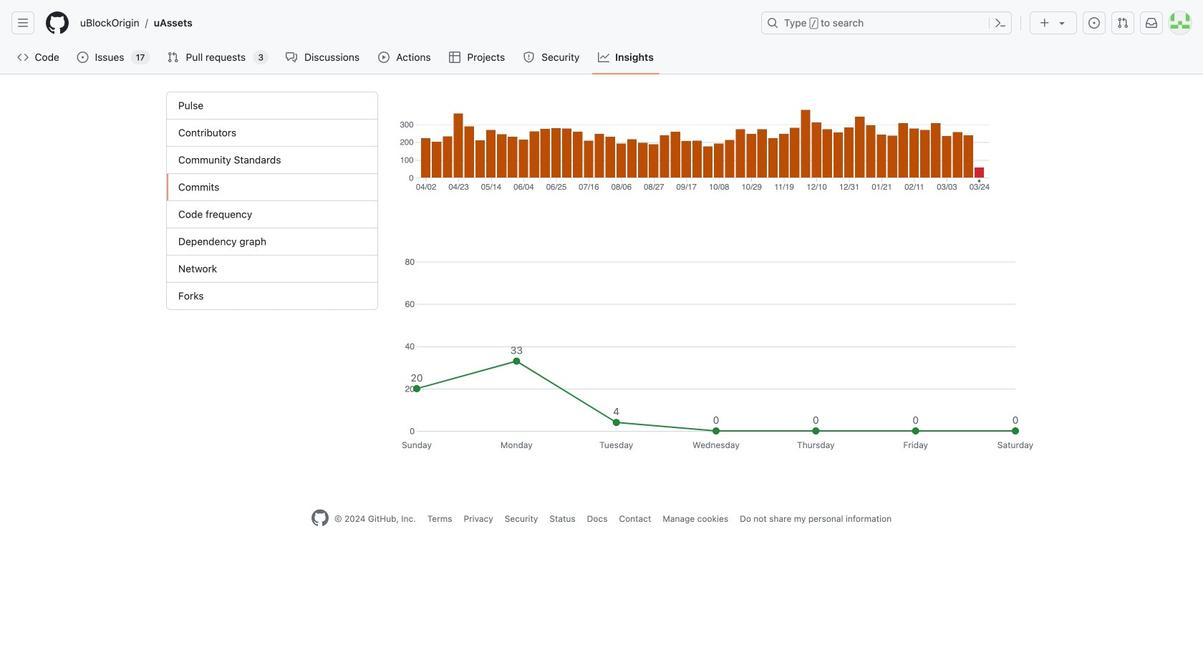 Task type: vqa. For each thing, say whether or not it's contained in the screenshot.
the leftmost Homepage icon
yes



Task type: describe. For each thing, give the bounding box(es) containing it.
command palette image
[[995, 17, 1007, 29]]

issue opened image for git pull request icon
[[77, 52, 88, 63]]

shield image
[[524, 52, 535, 63]]

comment discussion image
[[286, 52, 297, 63]]

1 vertical spatial homepage image
[[312, 510, 329, 527]]

notifications image
[[1147, 17, 1158, 29]]

git pull request image
[[1118, 17, 1129, 29]]

code image
[[17, 52, 29, 63]]



Task type: locate. For each thing, give the bounding box(es) containing it.
play image
[[378, 52, 390, 63]]

0 vertical spatial homepage image
[[46, 11, 69, 34]]

1 horizontal spatial issue opened image
[[1089, 17, 1101, 29]]

issue opened image right the code image
[[77, 52, 88, 63]]

1 vertical spatial issue opened image
[[77, 52, 88, 63]]

0 vertical spatial issue opened image
[[1089, 17, 1101, 29]]

issue opened image
[[1089, 17, 1101, 29], [77, 52, 88, 63]]

homepage image
[[46, 11, 69, 34], [312, 510, 329, 527]]

0 horizontal spatial homepage image
[[46, 11, 69, 34]]

git pull request image
[[167, 52, 179, 63]]

triangle down image
[[1057, 17, 1068, 29]]

issue opened image left git pull request image
[[1089, 17, 1101, 29]]

table image
[[449, 52, 461, 63]]

insights element
[[166, 92, 378, 310]]

issue opened image for git pull request image
[[1089, 17, 1101, 29]]

list
[[75, 11, 753, 34]]

graph image
[[598, 52, 610, 63]]

1 horizontal spatial homepage image
[[312, 510, 329, 527]]

plus image
[[1040, 17, 1051, 29]]

0 horizontal spatial issue opened image
[[77, 52, 88, 63]]



